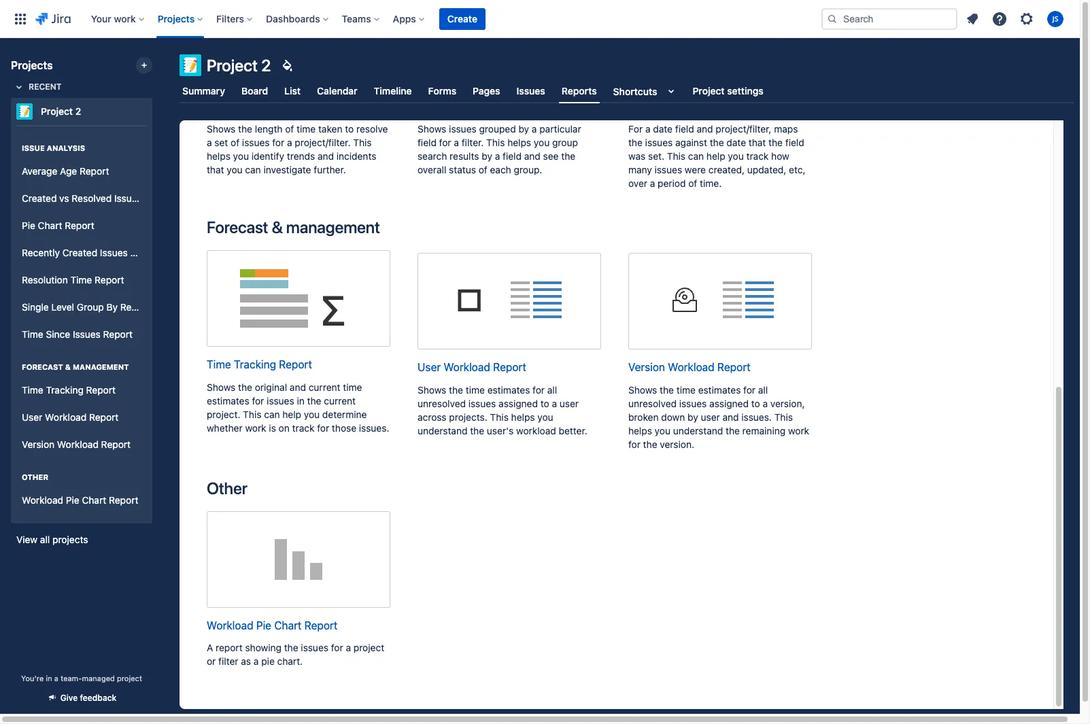 Task type: vqa. For each thing, say whether or not it's contained in the screenshot.
Open issues link
no



Task type: locate. For each thing, give the bounding box(es) containing it.
0 horizontal spatial project
[[41, 105, 73, 117]]

management down further.
[[286, 217, 380, 237]]

workload
[[444, 361, 490, 373], [668, 361, 715, 373], [45, 411, 87, 423], [57, 438, 99, 450], [22, 494, 63, 506], [207, 619, 253, 632]]

0 horizontal spatial forecast
[[22, 363, 63, 371]]

created down pie chart report link
[[62, 247, 97, 258]]

0 horizontal spatial chart
[[38, 219, 62, 231]]

you inside the shows the time estimates for all unresolved issues assigned to a version, broken down by user and issues. this helps you understand the remaining work for the version.
[[655, 425, 671, 436]]

1 horizontal spatial version
[[629, 361, 665, 373]]

create
[[447, 13, 478, 24]]

track up updated,
[[747, 150, 769, 162]]

issues up down
[[679, 398, 707, 409]]

0 horizontal spatial version workload report link
[[16, 431, 147, 458]]

0 horizontal spatial forecast & management
[[22, 363, 129, 371]]

this inside shows the length of time taken to resolve a set of issues for a project/filter. this helps you identify trends and incidents that you can investigate further.
[[353, 137, 372, 148]]

of right length
[[285, 123, 294, 134]]

feedback
[[80, 693, 117, 703]]

that inside shows the length of time taken to resolve a set of issues for a project/filter. this helps you identify trends and incidents that you can investigate further.
[[207, 164, 224, 175]]

0 horizontal spatial management
[[73, 363, 129, 371]]

1 vertical spatial track
[[292, 422, 315, 434]]

0 vertical spatial pie
[[22, 219, 35, 231]]

1 vertical spatial forecast
[[22, 363, 63, 371]]

created left vs on the left top of the page
[[22, 192, 57, 204]]

forecast & management inside group
[[22, 363, 129, 371]]

workload pie chart report link
[[16, 487, 147, 514], [207, 511, 390, 634]]

1 horizontal spatial date
[[727, 137, 746, 148]]

created
[[22, 192, 57, 204], [62, 247, 97, 258]]

work left the is
[[245, 422, 266, 434]]

chart up the a report showing the issues for a project or filter as a pie chart.
[[274, 619, 302, 632]]

length
[[255, 123, 283, 134]]

and inside the shows the time estimates for all unresolved issues assigned to a version, broken down by user and issues. this helps you understand the remaining work for the version.
[[723, 411, 739, 423]]

user workload report link
[[418, 253, 601, 375], [16, 404, 147, 431]]

issues down single level group by report link
[[73, 328, 101, 340]]

version up workload pie chart report group
[[22, 438, 55, 450]]

0 vertical spatial track
[[747, 150, 769, 162]]

helps inside the shows the time estimates for all unresolved issues assigned to a version, broken down by user and issues. this helps you understand the remaining work for the version.
[[629, 425, 652, 436]]

group
[[16, 125, 174, 522], [16, 129, 174, 352], [16, 348, 147, 463]]

to up remaining
[[751, 398, 760, 409]]

issues inside the shows the time estimates for all unresolved issues assigned to a version, broken down by user and issues. this helps you understand the remaining work for the version.
[[679, 398, 707, 409]]

0 vertical spatial version workload report
[[629, 361, 751, 373]]

workload pie chart report group
[[16, 458, 147, 518]]

your profile and settings image
[[1048, 11, 1064, 27]]

work
[[114, 13, 136, 24], [245, 422, 266, 434], [788, 425, 810, 436]]

all for user workload report
[[548, 384, 557, 396]]

by
[[519, 123, 529, 134], [482, 150, 492, 162], [688, 411, 698, 423]]

pie up showing
[[256, 619, 271, 632]]

issues up projects.
[[469, 398, 496, 409]]

1 horizontal spatial that
[[749, 137, 766, 148]]

created vs resolved issues report link
[[16, 185, 174, 212]]

date right for
[[653, 123, 673, 134]]

see
[[543, 150, 559, 162]]

for inside 'shows the time estimates for all unresolved issues assigned to a user across projects. this helps you understand the user's workload better.'
[[533, 384, 545, 396]]

projects inside dropdown button
[[158, 13, 195, 24]]

group containing time tracking report
[[16, 348, 147, 463]]

and right down
[[723, 411, 739, 423]]

2 assigned from the left
[[710, 398, 749, 409]]

in inside shows the original and current time estimates for issues in the current project. this can help you determine whether work is on track for those issues.
[[297, 395, 305, 406]]

0 vertical spatial forecast
[[207, 217, 268, 237]]

forecast
[[207, 217, 268, 237], [22, 363, 63, 371]]

2 understand from the left
[[673, 425, 723, 436]]

a report showing the issues for a project or filter as a pie chart.
[[207, 642, 384, 668]]

understand
[[418, 425, 468, 436], [673, 425, 723, 436]]

2 horizontal spatial pie
[[256, 619, 271, 632]]

0 horizontal spatial pie
[[22, 219, 35, 231]]

0 vertical spatial current
[[309, 381, 340, 393]]

the
[[238, 123, 252, 134], [629, 137, 643, 148], [710, 137, 724, 148], [769, 137, 783, 148], [561, 150, 576, 162], [238, 381, 252, 393], [449, 384, 463, 396], [660, 384, 674, 396], [307, 395, 321, 406], [470, 425, 484, 436], [726, 425, 740, 436], [643, 438, 658, 450], [284, 642, 298, 654]]

shows the length of time taken to resolve a set of issues for a project/filter. this helps you identify trends and incidents that you can investigate further.
[[207, 123, 388, 175]]

time inside shows the length of time taken to resolve a set of issues for a project/filter. this helps you identify trends and incidents that you can investigate further.
[[297, 123, 316, 134]]

project down recent at the left of the page
[[41, 105, 73, 117]]

0 horizontal spatial track
[[292, 422, 315, 434]]

1 horizontal spatial unresolved
[[629, 398, 677, 409]]

of
[[285, 123, 294, 134], [231, 137, 240, 148], [479, 164, 488, 175], [689, 177, 697, 189]]

help image
[[992, 11, 1008, 27]]

incidents
[[337, 150, 376, 162]]

to right taken
[[345, 123, 354, 134]]

how
[[771, 150, 790, 162]]

assigned up remaining
[[710, 398, 749, 409]]

0 horizontal spatial version
[[22, 438, 55, 450]]

helps inside 'shows the time estimates for all unresolved issues assigned to a user across projects. this helps you understand the user's workload better.'
[[511, 411, 535, 423]]

tab list
[[171, 79, 1082, 103]]

issues up filter.
[[449, 123, 477, 134]]

project
[[207, 56, 258, 75], [693, 85, 725, 97], [41, 105, 73, 117]]

understand up version.
[[673, 425, 723, 436]]

1 vertical spatial date
[[727, 137, 746, 148]]

the inside the a report showing the issues for a project or filter as a pie chart.
[[284, 642, 298, 654]]

help up on
[[283, 409, 301, 420]]

2 unresolved from the left
[[629, 398, 677, 409]]

can
[[688, 150, 704, 162], [245, 164, 261, 175], [264, 409, 280, 420]]

shows
[[207, 123, 236, 134], [418, 123, 446, 134], [207, 381, 236, 393], [418, 384, 446, 396], [629, 384, 657, 396]]

is
[[269, 422, 276, 434]]

projects left filters
[[158, 13, 195, 24]]

time since issues report link
[[16, 321, 147, 348]]

project left settings
[[693, 85, 725, 97]]

helps down the set
[[207, 150, 231, 162]]

issues
[[449, 123, 477, 134], [242, 137, 270, 148], [645, 137, 673, 148], [655, 164, 682, 175], [267, 395, 294, 406], [469, 398, 496, 409], [679, 398, 707, 409], [301, 642, 329, 654]]

1 vertical spatial 2
[[75, 105, 81, 117]]

2 vertical spatial by
[[688, 411, 698, 423]]

0 horizontal spatial unresolved
[[418, 398, 466, 409]]

2 horizontal spatial project
[[693, 85, 725, 97]]

date
[[653, 123, 673, 134], [727, 137, 746, 148]]

chart up recently
[[38, 219, 62, 231]]

can inside 'for a date field and project/filter, maps the issues against the date that the field was set. this can help you track how many issues were created, updated, etc, over a period of time.'
[[688, 150, 704, 162]]

by inside the shows the time estimates for all unresolved issues assigned to a version, broken down by user and issues. this helps you understand the remaining work for the version.
[[688, 411, 698, 423]]

1 horizontal spatial estimates
[[488, 384, 530, 396]]

to inside 'shows the time estimates for all unresolved issues assigned to a user across projects. this helps you understand the user's workload better.'
[[541, 398, 549, 409]]

0 horizontal spatial help
[[283, 409, 301, 420]]

workload pie chart report inside group
[[22, 494, 138, 506]]

2 horizontal spatial all
[[758, 384, 768, 396]]

1 vertical spatial pie
[[66, 494, 79, 506]]

assigned inside 'shows the time estimates for all unresolved issues assigned to a user across projects. this helps you understand the user's workload better.'
[[499, 398, 538, 409]]

forecast inside group
[[22, 363, 63, 371]]

and up group. at top left
[[524, 150, 541, 162]]

chart up view all projects link
[[82, 494, 106, 506]]

forecast & management down investigate
[[207, 217, 380, 237]]

that down the set
[[207, 164, 224, 175]]

set
[[215, 137, 228, 148]]

management
[[286, 217, 380, 237], [73, 363, 129, 371]]

projects up recent at the left of the page
[[11, 59, 53, 71]]

version workload report up down
[[629, 361, 751, 373]]

0 vertical spatial user
[[418, 361, 441, 373]]

1 vertical spatial version workload report
[[22, 438, 131, 450]]

across
[[418, 411, 447, 423]]

1 horizontal spatial chart
[[82, 494, 106, 506]]

forecast & management down time since issues report link
[[22, 363, 129, 371]]

can up "were"
[[688, 150, 704, 162]]

estimates inside the shows the time estimates for all unresolved issues assigned to a version, broken down by user and issues. this helps you understand the remaining work for the version.
[[698, 384, 741, 396]]

1 horizontal spatial &
[[272, 217, 283, 237]]

work right your
[[114, 13, 136, 24]]

time up projects.
[[466, 384, 485, 396]]

2 horizontal spatial to
[[751, 398, 760, 409]]

0 horizontal spatial that
[[207, 164, 224, 175]]

time
[[297, 123, 316, 134], [343, 381, 362, 393], [466, 384, 485, 396], [677, 384, 696, 396]]

pages
[[473, 85, 500, 97]]

since
[[46, 328, 70, 340]]

1 vertical spatial chart
[[82, 494, 106, 506]]

0 vertical spatial date
[[653, 123, 673, 134]]

estimates
[[488, 384, 530, 396], [698, 384, 741, 396], [207, 395, 249, 406]]

unresolved inside 'shows the time estimates for all unresolved issues assigned to a user across projects. this helps you understand the user's workload better.'
[[418, 398, 466, 409]]

1 understand from the left
[[418, 425, 468, 436]]

issues. inside the shows the time estimates for all unresolved issues assigned to a version, broken down by user and issues. this helps you understand the remaining work for the version.
[[742, 411, 772, 423]]

1 vertical spatial management
[[73, 363, 129, 371]]

time up project/filter.
[[297, 123, 316, 134]]

all up "workload"
[[548, 384, 557, 396]]

1 horizontal spatial project
[[354, 642, 384, 654]]

projects
[[52, 534, 88, 546]]

work down version,
[[788, 425, 810, 436]]

0 horizontal spatial work
[[114, 13, 136, 24]]

team-
[[61, 674, 82, 683]]

to for version
[[751, 398, 760, 409]]

1 horizontal spatial projects
[[158, 13, 195, 24]]

project 2
[[207, 56, 271, 75], [41, 105, 81, 117]]

1 vertical spatial workload pie chart report
[[207, 619, 338, 632]]

time up determine in the left bottom of the page
[[343, 381, 362, 393]]

jira image
[[35, 11, 71, 27], [35, 11, 71, 27]]

project up board
[[207, 56, 258, 75]]

estimates inside 'shows the time estimates for all unresolved issues assigned to a user across projects. this helps you understand the user's workload better.'
[[488, 384, 530, 396]]

all right the view
[[40, 534, 50, 546]]

this down grouped
[[486, 137, 505, 148]]

Search field
[[822, 8, 958, 30]]

for inside the shows issues grouped by a particular field for a filter. this helps you group search results by a field and see the overall status of each group.
[[439, 137, 451, 148]]

unresolved up "broken"
[[629, 398, 677, 409]]

1 vertical spatial can
[[245, 164, 261, 175]]

user right down
[[701, 411, 720, 423]]

for
[[272, 137, 284, 148], [439, 137, 451, 148], [533, 384, 545, 396], [744, 384, 756, 396], [252, 395, 264, 406], [317, 422, 329, 434], [629, 438, 641, 450], [331, 642, 343, 654]]

tracking up original
[[234, 358, 276, 371]]

1 horizontal spatial user workload report
[[418, 361, 526, 373]]

shows inside 'shows the time estimates for all unresolved issues assigned to a user across projects. this helps you understand the user's workload better.'
[[418, 384, 446, 396]]

time inside the shows the time estimates for all unresolved issues assigned to a version, broken down by user and issues. this helps you understand the remaining work for the version.
[[677, 384, 696, 396]]

1 horizontal spatial project
[[207, 56, 258, 75]]

2 horizontal spatial can
[[688, 150, 704, 162]]

helps
[[508, 137, 531, 148], [207, 150, 231, 162], [511, 411, 535, 423], [629, 425, 652, 436]]

and down project/filter.
[[318, 150, 334, 162]]

investigate
[[264, 164, 311, 175]]

issues up identify
[[242, 137, 270, 148]]

resolution time report
[[22, 274, 124, 285]]

original
[[255, 381, 287, 393]]

shows up across at the left of page
[[418, 384, 446, 396]]

shows inside the shows the time estimates for all unresolved issues assigned to a version, broken down by user and issues. this helps you understand the remaining work for the version.
[[629, 384, 657, 396]]

1 horizontal spatial tracking
[[234, 358, 276, 371]]

that inside 'for a date field and project/filter, maps the issues against the date that the field was set. this can help you track how many issues were created, updated, etc, over a period of time.'
[[749, 137, 766, 148]]

created,
[[709, 164, 745, 175]]

a inside the shows the time estimates for all unresolved issues assigned to a version, broken down by user and issues. this helps you understand the remaining work for the version.
[[763, 398, 768, 409]]

0 vertical spatial version workload report link
[[629, 253, 812, 375]]

1 vertical spatial user workload report
[[22, 411, 119, 423]]

calendar
[[317, 85, 358, 97]]

2 vertical spatial project
[[41, 105, 73, 117]]

banner
[[0, 0, 1080, 38]]

you're in a team-managed project
[[21, 674, 142, 683]]

1 unresolved from the left
[[418, 398, 466, 409]]

help up created,
[[707, 150, 726, 162]]

report inside 'link'
[[80, 165, 109, 177]]

0 horizontal spatial understand
[[418, 425, 468, 436]]

2 horizontal spatial by
[[688, 411, 698, 423]]

2 vertical spatial can
[[264, 409, 280, 420]]

time inside 'shows the time estimates for all unresolved issues assigned to a user across projects. this helps you understand the user's workload better.'
[[466, 384, 485, 396]]

this inside the shows issues grouped by a particular field for a filter. this helps you group search results by a field and see the overall status of each group.
[[486, 137, 505, 148]]

1 horizontal spatial track
[[747, 150, 769, 162]]

project inside the a report showing the issues for a project or filter as a pie chart.
[[354, 642, 384, 654]]

1 horizontal spatial issues.
[[742, 411, 772, 423]]

helps down "broken"
[[629, 425, 652, 436]]

1 vertical spatial project
[[693, 85, 725, 97]]

against
[[675, 137, 707, 148]]

management down time since issues report link
[[73, 363, 129, 371]]

by up each
[[482, 150, 492, 162]]

& down time since issues report
[[65, 363, 71, 371]]

project 2 down recent at the left of the page
[[41, 105, 81, 117]]

other up the view
[[22, 473, 48, 482]]

or
[[207, 656, 216, 668]]

all inside view all projects link
[[40, 534, 50, 546]]

& down investigate
[[272, 217, 283, 237]]

this up incidents at the top left
[[353, 137, 372, 148]]

can down identify
[[245, 164, 261, 175]]

issues down pie chart report link
[[100, 247, 128, 258]]

chart
[[38, 219, 62, 231], [82, 494, 106, 506], [274, 619, 302, 632]]

to inside the shows the time estimates for all unresolved issues assigned to a version, broken down by user and issues. this helps you understand the remaining work for the version.
[[751, 398, 760, 409]]

all inside the shows the time estimates for all unresolved issues assigned to a version, broken down by user and issues. this helps you understand the remaining work for the version.
[[758, 384, 768, 396]]

give feedback button
[[39, 687, 125, 709]]

chart.
[[277, 656, 303, 668]]

this down version,
[[775, 411, 793, 423]]

project inside 'link'
[[693, 85, 725, 97]]

1 vertical spatial tracking
[[46, 384, 84, 396]]

by right grouped
[[519, 123, 529, 134]]

resolution
[[22, 274, 68, 285]]

version workload report up workload pie chart report group
[[22, 438, 131, 450]]

1 horizontal spatial created
[[62, 247, 97, 258]]

issues up chart.
[[301, 642, 329, 654]]

and
[[697, 123, 713, 134], [318, 150, 334, 162], [524, 150, 541, 162], [290, 381, 306, 393], [723, 411, 739, 423]]

1 horizontal spatial user
[[701, 411, 720, 423]]

unresolved inside the shows the time estimates for all unresolved issues assigned to a version, broken down by user and issues. this helps you understand the remaining work for the version.
[[629, 398, 677, 409]]

as
[[241, 656, 251, 668]]

helps inside the shows issues grouped by a particular field for a filter. this helps you group search results by a field and see the overall status of each group.
[[508, 137, 531, 148]]

1 vertical spatial by
[[482, 150, 492, 162]]

3 group from the top
[[16, 348, 147, 463]]

1 assigned from the left
[[499, 398, 538, 409]]

shows inside shows the length of time taken to resolve a set of issues for a project/filter. this helps you identify trends and incidents that you can investigate further.
[[207, 123, 236, 134]]

1 horizontal spatial pie
[[66, 494, 79, 506]]

0 horizontal spatial 2
[[75, 105, 81, 117]]

1 horizontal spatial all
[[548, 384, 557, 396]]

1 vertical spatial created
[[62, 247, 97, 258]]

by right down
[[688, 411, 698, 423]]

a
[[207, 642, 213, 654]]

1 horizontal spatial management
[[286, 217, 380, 237]]

help inside 'for a date field and project/filter, maps the issues against the date that the field was set. this can help you track how many issues were created, updated, etc, over a period of time.'
[[707, 150, 726, 162]]

time tracking report up original
[[207, 358, 312, 371]]

1 horizontal spatial project 2
[[207, 56, 271, 75]]

pie up recently
[[22, 219, 35, 231]]

all for version workload report
[[758, 384, 768, 396]]

this right project.
[[243, 409, 262, 420]]

you
[[534, 137, 550, 148], [233, 150, 249, 162], [728, 150, 744, 162], [227, 164, 243, 175], [304, 409, 320, 420], [538, 411, 554, 423], [655, 425, 671, 436]]

pie up "projects"
[[66, 494, 79, 506]]

0 horizontal spatial user
[[560, 398, 579, 409]]

time inside shows the original and current time estimates for issues in the current project. this can help you determine whether work is on track for those issues.
[[343, 381, 362, 393]]

were
[[685, 164, 706, 175]]

assigned inside the shows the time estimates for all unresolved issues assigned to a version, broken down by user and issues. this helps you understand the remaining work for the version.
[[710, 398, 749, 409]]

0 vertical spatial tracking
[[234, 358, 276, 371]]

0 horizontal spatial projects
[[11, 59, 53, 71]]

helps inside shows the length of time taken to resolve a set of issues for a project/filter. this helps you identify trends and incidents that you can investigate further.
[[207, 150, 231, 162]]

0 vertical spatial management
[[286, 217, 380, 237]]

banner containing your work
[[0, 0, 1080, 38]]

time tracking report down time since issues report
[[22, 384, 116, 396]]

all inside 'shows the time estimates for all unresolved issues assigned to a user across projects. this helps you understand the user's workload better.'
[[548, 384, 557, 396]]

0 vertical spatial user
[[560, 398, 579, 409]]

0 horizontal spatial by
[[482, 150, 492, 162]]

shows up project.
[[207, 381, 236, 393]]

you up "workload"
[[538, 411, 554, 423]]

of inside 'for a date field and project/filter, maps the issues against the date that the field was set. this can help you track how many issues were created, updated, etc, over a period of time.'
[[689, 177, 697, 189]]

understand down across at the left of page
[[418, 425, 468, 436]]

can inside shows the length of time taken to resolve a set of issues for a project/filter. this helps you identify trends and incidents that you can investigate further.
[[245, 164, 261, 175]]

recently
[[22, 247, 60, 258]]

age
[[60, 165, 77, 177]]

1 vertical spatial project 2
[[41, 105, 81, 117]]

resolved
[[72, 192, 112, 204]]

for inside shows the length of time taken to resolve a set of issues for a project/filter. this helps you identify trends and incidents that you can investigate further.
[[272, 137, 284, 148]]

1 vertical spatial user
[[701, 411, 720, 423]]

issues. up remaining
[[742, 411, 772, 423]]

resolution time report link
[[16, 267, 147, 294]]

0 vertical spatial can
[[688, 150, 704, 162]]

1 horizontal spatial other
[[207, 479, 247, 498]]

work inside shows the original and current time estimates for issues in the current project. this can help you determine whether work is on track for those issues.
[[245, 422, 266, 434]]

of right the set
[[231, 137, 240, 148]]

to
[[345, 123, 354, 134], [541, 398, 549, 409], [751, 398, 760, 409]]

shows up the set
[[207, 123, 236, 134]]

0 vertical spatial projects
[[158, 13, 195, 24]]

0 vertical spatial forecast & management
[[207, 217, 380, 237]]

project 2 link
[[11, 98, 147, 125]]

0 horizontal spatial date
[[653, 123, 673, 134]]

and right original
[[290, 381, 306, 393]]

1 horizontal spatial workload pie chart report
[[207, 619, 338, 632]]

0 horizontal spatial workload pie chart report
[[22, 494, 138, 506]]

can up the is
[[264, 409, 280, 420]]

date down project/filter,
[[727, 137, 746, 148]]

add to starred image
[[148, 103, 165, 120]]

you down down
[[655, 425, 671, 436]]

2 horizontal spatial estimates
[[698, 384, 741, 396]]

each
[[490, 164, 511, 175]]

user up better. on the bottom of the page
[[560, 398, 579, 409]]

1 horizontal spatial can
[[264, 409, 280, 420]]

by
[[106, 301, 118, 313]]

this up user's
[[490, 411, 509, 423]]

this right set.
[[667, 150, 686, 162]]

workload pie chart report up view all projects link
[[22, 494, 138, 506]]

&
[[272, 217, 283, 237], [65, 363, 71, 371]]

workload
[[516, 425, 556, 436]]

issues. right those
[[359, 422, 389, 434]]

assigned for version workload report
[[710, 398, 749, 409]]

you up created,
[[728, 150, 744, 162]]

report
[[216, 642, 243, 654]]

give feedback
[[60, 693, 117, 703]]

and inside the shows issues grouped by a particular field for a filter. this helps you group search results by a field and see the overall status of each group.
[[524, 150, 541, 162]]

2 left set background color icon
[[261, 56, 271, 75]]

dashboards
[[266, 13, 320, 24]]

1 vertical spatial user workload report link
[[16, 404, 147, 431]]

recently created issues report
[[22, 247, 160, 258]]

you left determine in the left bottom of the page
[[304, 409, 320, 420]]

of down "were"
[[689, 177, 697, 189]]

of inside the shows issues grouped by a particular field for a filter. this helps you group search results by a field and see the overall status of each group.
[[479, 164, 488, 175]]

settings
[[727, 85, 764, 97]]

1 horizontal spatial user
[[418, 361, 441, 373]]

create project image
[[139, 60, 150, 71]]

time tracking report link
[[207, 250, 390, 372], [16, 377, 147, 404]]

shows inside shows the original and current time estimates for issues in the current project. this can help you determine whether work is on track for those issues.
[[207, 381, 236, 393]]

2 vertical spatial pie
[[256, 619, 271, 632]]

workload pie chart report up showing
[[207, 619, 338, 632]]

set background color image
[[279, 57, 295, 73]]

a inside 'shows the time estimates for all unresolved issues assigned to a user across projects. this helps you understand the user's workload better.'
[[552, 398, 557, 409]]

this inside 'shows the time estimates for all unresolved issues assigned to a user across projects. this helps you understand the user's workload better.'
[[490, 411, 509, 423]]

0 horizontal spatial project
[[117, 674, 142, 683]]

view all projects
[[16, 534, 88, 546]]

that down project/filter,
[[749, 137, 766, 148]]

issues.
[[742, 411, 772, 423], [359, 422, 389, 434]]

average
[[22, 165, 57, 177]]

project settings
[[693, 85, 764, 97]]

single level group by report link
[[16, 294, 150, 321]]

0 vertical spatial user workload report link
[[418, 253, 601, 375]]

give
[[60, 693, 78, 703]]

shows up 'search' at the top left of page
[[418, 123, 446, 134]]

shows the time estimates for all unresolved issues assigned to a user across projects. this helps you understand the user's workload better.
[[418, 384, 588, 436]]

1 horizontal spatial user workload report link
[[418, 253, 601, 375]]

time up down
[[677, 384, 696, 396]]

1 horizontal spatial assigned
[[710, 398, 749, 409]]

0 vertical spatial project 2
[[207, 56, 271, 75]]



Task type: describe. For each thing, give the bounding box(es) containing it.
0 horizontal spatial time tracking report
[[22, 384, 116, 396]]

your work
[[91, 13, 136, 24]]

to for user
[[541, 398, 549, 409]]

1 horizontal spatial time tracking report link
[[207, 250, 390, 372]]

on
[[279, 422, 290, 434]]

forms
[[428, 85, 457, 97]]

0 horizontal spatial user workload report link
[[16, 404, 147, 431]]

shows for version
[[629, 384, 657, 396]]

determine
[[322, 409, 367, 420]]

work inside the shows the time estimates for all unresolved issues assigned to a version, broken down by user and issues. this helps you understand the remaining work for the version.
[[788, 425, 810, 436]]

1 horizontal spatial forecast & management
[[207, 217, 380, 237]]

pie inside group
[[66, 494, 79, 506]]

0 vertical spatial chart
[[38, 219, 62, 231]]

time since issues report
[[22, 328, 133, 340]]

field up each
[[503, 150, 522, 162]]

user inside the shows the time estimates for all unresolved issues assigned to a version, broken down by user and issues. this helps you understand the remaining work for the version.
[[701, 411, 720, 423]]

level
[[51, 301, 74, 313]]

you inside the shows issues grouped by a particular field for a filter. this helps you group search results by a field and see the overall status of each group.
[[534, 137, 550, 148]]

shows inside the shows issues grouped by a particular field for a filter. this helps you group search results by a field and see the overall status of each group.
[[418, 123, 446, 134]]

field up against
[[675, 123, 694, 134]]

search
[[418, 150, 447, 162]]

estimates inside shows the original and current time estimates for issues in the current project. this can help you determine whether work is on track for those issues.
[[207, 395, 249, 406]]

you're
[[21, 674, 44, 683]]

further.
[[314, 164, 346, 175]]

project/filter.
[[295, 137, 351, 148]]

filters button
[[212, 8, 258, 30]]

list
[[284, 85, 301, 97]]

view
[[16, 534, 38, 546]]

shows the original and current time estimates for issues in the current project. this can help you determine whether work is on track for those issues.
[[207, 381, 389, 434]]

track inside 'for a date field and project/filter, maps the issues against the date that the field was set. this can help you track how many issues were created, updated, etc, over a period of time.'
[[747, 150, 769, 162]]

pie chart report
[[22, 219, 94, 231]]

estimates for user workload report
[[488, 384, 530, 396]]

appswitcher icon image
[[12, 11, 29, 27]]

1 vertical spatial time tracking report link
[[16, 377, 147, 404]]

you left identify
[[233, 150, 249, 162]]

and inside shows the length of time taken to resolve a set of issues for a project/filter. this helps you identify trends and incidents that you can investigate further.
[[318, 150, 334, 162]]

0 vertical spatial by
[[519, 123, 529, 134]]

timeline
[[374, 85, 412, 97]]

issues inside shows the original and current time estimates for issues in the current project. this can help you determine whether work is on track for those issues.
[[267, 395, 294, 406]]

filter.
[[462, 137, 484, 148]]

period
[[658, 177, 686, 189]]

2 group from the top
[[16, 129, 174, 352]]

user workload report inside group
[[22, 411, 119, 423]]

understand inside the shows the time estimates for all unresolved issues assigned to a version, broken down by user and issues. this helps you understand the remaining work for the version.
[[673, 425, 723, 436]]

0 horizontal spatial in
[[46, 674, 52, 683]]

1 horizontal spatial forecast
[[207, 217, 268, 237]]

the inside shows the length of time taken to resolve a set of issues for a project/filter. this helps you identify trends and incidents that you can investigate further.
[[238, 123, 252, 134]]

tab list containing reports
[[171, 79, 1082, 103]]

created vs resolved issues report
[[22, 192, 174, 204]]

0 horizontal spatial created
[[22, 192, 57, 204]]

this inside 'for a date field and project/filter, maps the issues against the date that the field was set. this can help you track how many issues were created, updated, etc, over a period of time.'
[[667, 150, 686, 162]]

shows for time
[[207, 381, 236, 393]]

primary element
[[8, 0, 822, 38]]

for inside the a report showing the issues for a project or filter as a pie chart.
[[331, 642, 343, 654]]

teams
[[342, 13, 371, 24]]

collapse recent projects image
[[11, 79, 27, 95]]

list link
[[282, 79, 303, 103]]

1 vertical spatial current
[[324, 395, 356, 406]]

issues up period
[[655, 164, 682, 175]]

estimates for version workload report
[[698, 384, 741, 396]]

notifications image
[[965, 11, 981, 27]]

taken
[[318, 123, 342, 134]]

create button
[[439, 8, 486, 30]]

2 vertical spatial chart
[[274, 619, 302, 632]]

for a date field and project/filter, maps the issues against the date that the field was set. this can help you track how many issues were created, updated, etc, over a period of time.
[[629, 123, 806, 189]]

issues inside 'shows the time estimates for all unresolved issues assigned to a user across projects. this helps you understand the user's workload better.'
[[469, 398, 496, 409]]

understand inside 'shows the time estimates for all unresolved issues assigned to a user across projects. this helps you understand the user's workload better.'
[[418, 425, 468, 436]]

1 horizontal spatial time tracking report
[[207, 358, 312, 371]]

shows issues grouped by a particular field for a filter. this helps you group search results by a field and see the overall status of each group.
[[418, 123, 581, 175]]

project.
[[207, 409, 240, 420]]

assigned for user workload report
[[499, 398, 538, 409]]

over
[[629, 177, 648, 189]]

you inside 'shows the time estimates for all unresolved issues assigned to a user across projects. this helps you understand the user's workload better.'
[[538, 411, 554, 423]]

apps
[[393, 13, 416, 24]]

whether
[[207, 422, 243, 434]]

track inside shows the original and current time estimates for issues in the current project. this can help you determine whether work is on track for those issues.
[[292, 422, 315, 434]]

and inside 'for a date field and project/filter, maps the issues against the date that the field was set. this can help you track how many issues were created, updated, etc, over a period of time.'
[[697, 123, 713, 134]]

summary link
[[180, 79, 228, 103]]

was
[[629, 150, 646, 162]]

your
[[91, 13, 111, 24]]

single level group by report
[[22, 301, 150, 313]]

1 horizontal spatial version workload report link
[[629, 253, 812, 375]]

issues inside the a report showing the issues for a project or filter as a pie chart.
[[301, 642, 329, 654]]

this inside shows the original and current time estimates for issues in the current project. this can help you determine whether work is on track for those issues.
[[243, 409, 262, 420]]

updated,
[[747, 164, 787, 175]]

resolve
[[356, 123, 388, 134]]

identify
[[252, 150, 284, 162]]

issue
[[22, 144, 45, 152]]

0 horizontal spatial workload pie chart report link
[[16, 487, 147, 514]]

project 2 inside project 2 link
[[41, 105, 81, 117]]

version.
[[660, 438, 695, 450]]

board
[[241, 85, 268, 97]]

set.
[[648, 150, 665, 162]]

user's
[[487, 425, 514, 436]]

average age report
[[22, 165, 109, 177]]

results
[[450, 150, 479, 162]]

board link
[[239, 79, 271, 103]]

issues link
[[514, 79, 548, 103]]

issues. inside shows the original and current time estimates for issues in the current project. this can help you determine whether work is on track for those issues.
[[359, 422, 389, 434]]

workload inside workload pie chart report group
[[22, 494, 63, 506]]

other inside workload pie chart report group
[[22, 473, 48, 482]]

unresolved for user
[[418, 398, 466, 409]]

broken
[[629, 411, 659, 423]]

calendar link
[[314, 79, 360, 103]]

issues right pages
[[517, 85, 545, 97]]

can inside shows the original and current time estimates for issues in the current project. this can help you determine whether work is on track for those issues.
[[264, 409, 280, 420]]

field down maps
[[786, 137, 805, 148]]

report inside group
[[109, 494, 138, 506]]

filter
[[218, 656, 238, 668]]

the inside the shows issues grouped by a particular field for a filter. this helps you group search results by a field and see the overall status of each group.
[[561, 150, 576, 162]]

0 horizontal spatial user
[[22, 411, 42, 423]]

recent
[[29, 82, 62, 92]]

search image
[[827, 13, 838, 24]]

issues up set.
[[645, 137, 673, 148]]

0 horizontal spatial tracking
[[46, 384, 84, 396]]

issues inside the shows issues grouped by a particular field for a filter. this helps you group search results by a field and see the overall status of each group.
[[449, 123, 477, 134]]

user inside 'shows the time estimates for all unresolved issues assigned to a user across projects. this helps you understand the user's workload better.'
[[560, 398, 579, 409]]

version,
[[771, 398, 805, 409]]

single
[[22, 301, 49, 313]]

view all projects link
[[11, 528, 152, 552]]

vs
[[59, 192, 69, 204]]

showing
[[245, 642, 282, 654]]

1 group from the top
[[16, 125, 174, 522]]

group
[[77, 301, 104, 313]]

1 horizontal spatial workload pie chart report link
[[207, 511, 390, 634]]

help inside shows the original and current time estimates for issues in the current project. this can help you determine whether work is on track for those issues.
[[283, 409, 301, 420]]

summary
[[182, 85, 225, 97]]

work inside your work dropdown button
[[114, 13, 136, 24]]

overall
[[418, 164, 447, 175]]

you inside shows the original and current time estimates for issues in the current project. this can help you determine whether work is on track for those issues.
[[304, 409, 320, 420]]

you down the set
[[227, 164, 243, 175]]

managed
[[82, 674, 115, 683]]

and inside shows the original and current time estimates for issues in the current project. this can help you determine whether work is on track for those issues.
[[290, 381, 306, 393]]

& inside group
[[65, 363, 71, 371]]

issues inside shows the length of time taken to resolve a set of issues for a project/filter. this helps you identify trends and incidents that you can investigate further.
[[242, 137, 270, 148]]

1 horizontal spatial version workload report
[[629, 361, 751, 373]]

1 vertical spatial projects
[[11, 59, 53, 71]]

project/filter,
[[716, 123, 772, 134]]

pie chart report link
[[16, 212, 147, 239]]

settings image
[[1019, 11, 1035, 27]]

forms link
[[426, 79, 459, 103]]

for
[[629, 123, 643, 134]]

this inside the shows the time estimates for all unresolved issues assigned to a version, broken down by user and issues. this helps you understand the remaining work for the version.
[[775, 411, 793, 423]]

project settings link
[[690, 79, 766, 103]]

1 vertical spatial version workload report link
[[16, 431, 147, 458]]

you inside 'for a date field and project/filter, maps the issues against the date that the field was set. this can help you track how many issues were created, updated, etc, over a period of time.'
[[728, 150, 744, 162]]

0 vertical spatial project
[[207, 56, 258, 75]]

teams button
[[338, 8, 385, 30]]

issue analysis
[[22, 144, 85, 152]]

unresolved for version
[[629, 398, 677, 409]]

time.
[[700, 177, 722, 189]]

issues right resolved
[[114, 192, 142, 204]]

to inside shows the length of time taken to resolve a set of issues for a project/filter. this helps you identify trends and incidents that you can investigate further.
[[345, 123, 354, 134]]

1 vertical spatial version
[[22, 438, 55, 450]]

shows for user
[[418, 384, 446, 396]]

0 horizontal spatial version workload report
[[22, 438, 131, 450]]

grouped
[[479, 123, 516, 134]]

0 vertical spatial user workload report
[[418, 361, 526, 373]]

1 horizontal spatial 2
[[261, 56, 271, 75]]

shows the time estimates for all unresolved issues assigned to a version, broken down by user and issues. this helps you understand the remaining work for the version.
[[629, 384, 810, 450]]

timeline link
[[371, 79, 415, 103]]

group.
[[514, 164, 542, 175]]

etc,
[[789, 164, 806, 175]]

reports
[[562, 85, 597, 96]]

field up 'search' at the top left of page
[[418, 137, 437, 148]]



